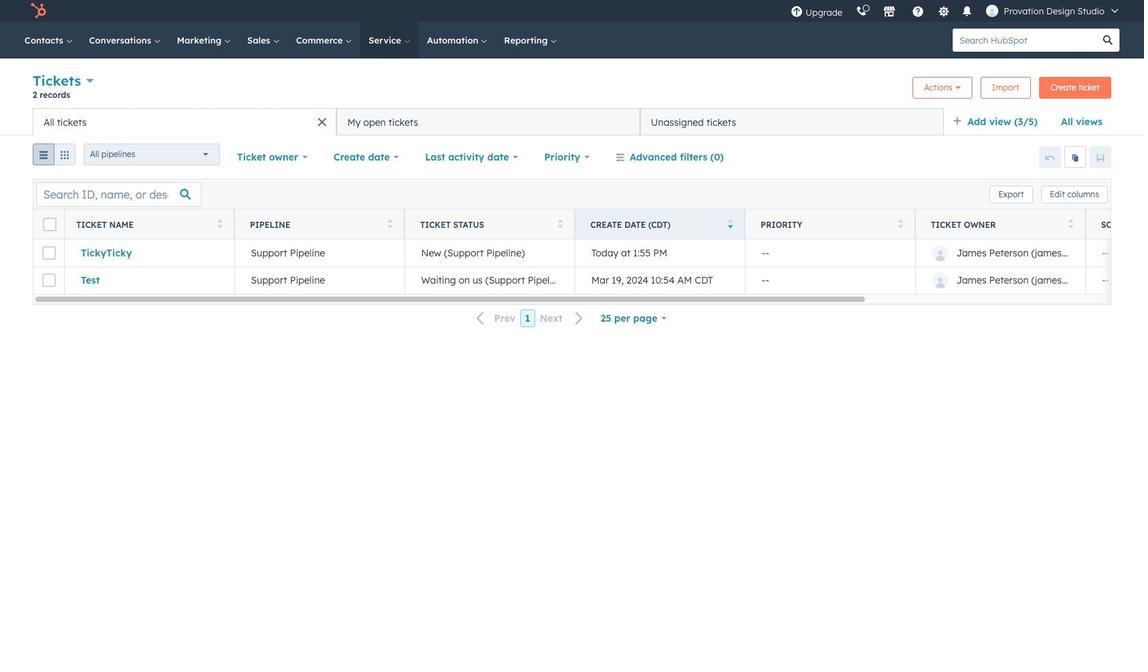 Task type: locate. For each thing, give the bounding box(es) containing it.
pagination navigation
[[468, 310, 592, 328]]

1 press to sort. element from the left
[[217, 219, 222, 231]]

menu
[[784, 0, 1128, 22]]

Search HubSpot search field
[[953, 29, 1097, 52]]

marketplaces image
[[884, 6, 896, 18]]

press to sort. image
[[217, 219, 222, 229], [387, 219, 392, 229]]

2 horizontal spatial press to sort. image
[[1068, 219, 1074, 229]]

descending sort. press to sort ascending. element
[[728, 219, 733, 231]]

2 press to sort. image from the left
[[898, 219, 903, 229]]

press to sort. image
[[558, 219, 563, 229], [898, 219, 903, 229], [1068, 219, 1074, 229]]

2 press to sort. element from the left
[[387, 219, 392, 231]]

group
[[33, 144, 76, 171]]

james peterson image
[[986, 5, 999, 17]]

0 horizontal spatial press to sort. image
[[217, 219, 222, 229]]

1 horizontal spatial press to sort. image
[[898, 219, 903, 229]]

press to sort. element
[[217, 219, 222, 231], [387, 219, 392, 231], [558, 219, 563, 231], [898, 219, 903, 231], [1068, 219, 1074, 231]]

1 press to sort. image from the left
[[217, 219, 222, 229]]

banner
[[33, 71, 1112, 108]]

1 horizontal spatial press to sort. image
[[387, 219, 392, 229]]

0 horizontal spatial press to sort. image
[[558, 219, 563, 229]]

1 press to sort. image from the left
[[558, 219, 563, 229]]



Task type: vqa. For each thing, say whether or not it's contained in the screenshot.
topmost will
no



Task type: describe. For each thing, give the bounding box(es) containing it.
descending sort. press to sort ascending. image
[[728, 219, 733, 229]]

4 press to sort. element from the left
[[898, 219, 903, 231]]

5 press to sort. element from the left
[[1068, 219, 1074, 231]]

3 press to sort. element from the left
[[558, 219, 563, 231]]

2 press to sort. image from the left
[[387, 219, 392, 229]]

Search ID, name, or description search field
[[36, 182, 202, 207]]

3 press to sort. image from the left
[[1068, 219, 1074, 229]]



